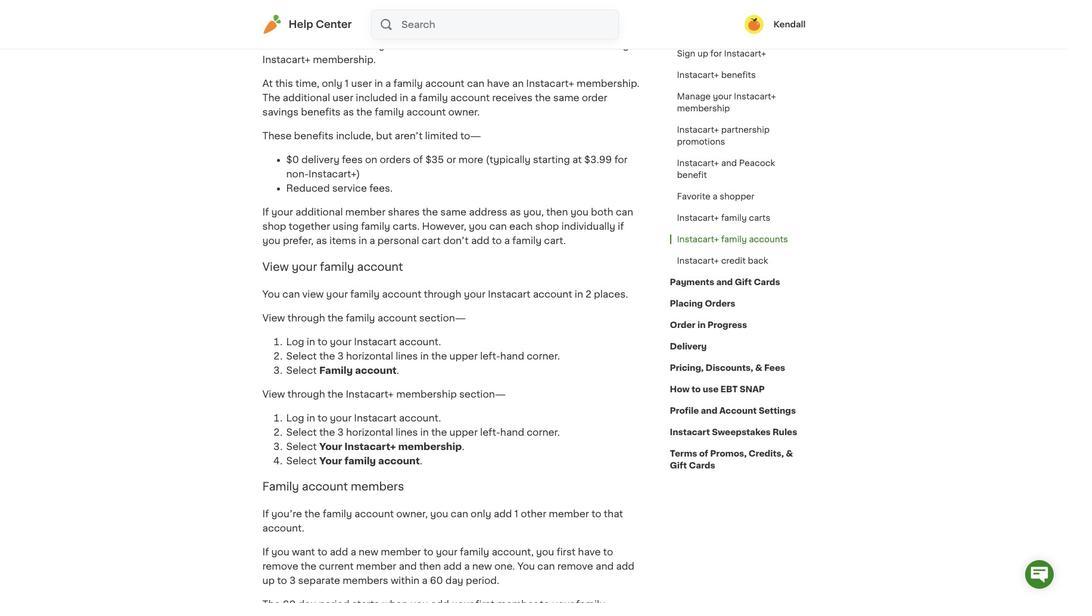 Task type: describe. For each thing, give the bounding box(es) containing it.
a left the 60
[[422, 577, 428, 586]]

progress
[[708, 321, 748, 330]]

view your family account
[[263, 262, 403, 273]]

family inside the log in to your instacart account. select the 3 horizontal lines in the upper left-hand corner. select your instacart+ membership . select your family account .
[[345, 456, 376, 466]]

your inside the log in to your instacart account. select the 3 horizontal lines in the upper left-hand corner. select your instacart+ membership . select your family account .
[[330, 413, 352, 423]]

lines for membership
[[396, 428, 418, 437]]

to inside if your additional member shares the same address as you, then you both can shop together using family carts. however, you can each shop individually if you prefer, as items in a personal cart don't add to a family cart.
[[492, 236, 502, 246]]

$35
[[426, 155, 444, 165]]

carts.
[[393, 222, 420, 231]]

placing orders link
[[670, 293, 736, 315]]

together
[[289, 222, 330, 231]]

sign up for instacart+ link
[[670, 43, 774, 64]]

savings
[[263, 107, 299, 117]]

3 for family
[[338, 351, 344, 361]]

a left personal
[[370, 236, 375, 246]]

benefits for these
[[294, 131, 334, 141]]

to inside the new instacart+ family account benefit allows 2 customers to share a single instacart+ membership.
[[560, 41, 570, 50]]

benefits for instacart+
[[722, 71, 756, 79]]

your down prefer,
[[292, 262, 317, 273]]

1 vertical spatial new
[[359, 548, 379, 557]]

1 vertical spatial .
[[462, 442, 465, 452]]

terms
[[670, 450, 698, 458]]

1 inside if you're the family account owner, you can only add 1 other member to that account.
[[515, 510, 519, 519]]

snap
[[740, 386, 765, 394]]

2 horizontal spatial new
[[473, 562, 492, 572]]

these
[[263, 131, 292, 141]]

1 vertical spatial 2
[[586, 289, 592, 299]]

your inside if your additional member shares the same address as you, then you both can shop together using family carts. however, you can each shop individually if you prefer, as items in a personal cart don't add to a family cart.
[[272, 207, 293, 217]]

of inside terms of promos, credits, & gift cards
[[700, 450, 709, 458]]

1 vertical spatial as
[[510, 207, 521, 217]]

and for gift
[[717, 278, 733, 287]]

account inside if you're the family account owner, you can only add 1 other member to that account.
[[355, 510, 394, 519]]

profile and account settings link
[[670, 401, 797, 422]]

one.
[[495, 562, 515, 572]]

account inside the log in to your instacart account. select the 3 horizontal lines in the upper left-hand corner. select your instacart+ membership . select your family account .
[[378, 456, 420, 466]]

you down address
[[469, 222, 487, 231]]

sign up for instacart+
[[678, 49, 767, 58]]

but
[[376, 131, 392, 141]]

1 vertical spatial user
[[333, 93, 354, 103]]

pricing,
[[670, 364, 704, 373]]

only inside if you're the family account owner, you can only add 1 other member to that account.
[[471, 510, 492, 519]]

individually
[[562, 222, 616, 231]]

current
[[319, 562, 354, 572]]

instacart+ family carts
[[678, 214, 771, 222]]

aren't
[[395, 131, 423, 141]]

you left prefer,
[[263, 236, 281, 246]]

additional inside at this time, only 1 user in a family account can have an instacart+ membership. the additional user included in a family account receives the same order savings benefits as the family account owner.
[[283, 93, 330, 103]]

favorite a shopper link
[[670, 186, 762, 207]]

the inside the new instacart+ family account benefit allows 2 customers to share a single instacart+ membership.
[[263, 41, 280, 50]]

can up if
[[616, 207, 634, 217]]

view through the instacart+ membership section—
[[263, 390, 506, 399]]

how to use ebt snap
[[670, 386, 765, 394]]

corner. for log in to your instacart account. select the 3 horizontal lines in the upper left-hand corner. select your instacart+ membership . select your family account .
[[527, 428, 560, 437]]

that
[[604, 510, 624, 519]]

payments and gift cards
[[670, 278, 781, 287]]

2 vertical spatial .
[[420, 456, 423, 466]]

2 shop from the left
[[536, 222, 560, 231]]

1 vertical spatial membership
[[397, 390, 457, 399]]

help center link
[[263, 15, 352, 34]]

at
[[573, 155, 582, 165]]

family inside if you're the family account owner, you can only add 1 other member to that account.
[[323, 510, 352, 519]]

promos,
[[711, 450, 747, 458]]

your inside if you want to add a new member to your family account, you first have to remove the current member and then add a new one. you can remove and add up to 3 separate members within a 60 day period.
[[436, 548, 458, 557]]

1 horizontal spatial cards
[[754, 278, 781, 287]]

view for view through the family account section—
[[263, 313, 285, 323]]

have inside at this time, only 1 user in a family account can have an instacart+ membership. the additional user included in a family account receives the same order savings benefits as the family account owner.
[[487, 79, 510, 88]]

your down don't
[[464, 289, 486, 299]]

center
[[316, 20, 352, 29]]

0 vertical spatial accounts
[[421, 1, 507, 18]]

first
[[557, 548, 576, 557]]

delivery
[[302, 155, 340, 165]]

instacart+ family carts link
[[670, 207, 778, 229]]

works
[[734, 7, 762, 15]]

& inside terms of promos, credits, & gift cards
[[786, 450, 794, 458]]

how instacart works
[[670, 7, 762, 15]]

user avatar image
[[745, 15, 765, 34]]

add inside if you're the family account owner, you can only add 1 other member to that account.
[[494, 510, 512, 519]]

2 select from the top
[[286, 366, 317, 375]]

you're
[[272, 510, 302, 519]]

benefit inside the new instacart+ family account benefit allows 2 customers to share a single instacart+ membership.
[[429, 41, 464, 50]]

owner,
[[397, 510, 428, 519]]

1 horizontal spatial gift
[[735, 278, 752, 287]]

1 horizontal spatial for
[[711, 49, 723, 58]]

upper for .
[[450, 351, 478, 361]]

0 horizontal spatial as
[[316, 236, 327, 246]]

carts
[[750, 214, 771, 222]]

account inside log in to your instacart account. select the 3 horizontal lines in the upper left-hand corner. select family account .
[[355, 366, 397, 375]]

the inside if you're the family account owner, you can only add 1 other member to that account.
[[305, 510, 321, 519]]

view for view your family account
[[263, 262, 289, 273]]

instacart sweepstakes rules link
[[670, 422, 798, 444]]

account
[[720, 407, 757, 416]]

sign
[[678, 49, 696, 58]]

prefer,
[[283, 236, 314, 246]]

separate
[[298, 577, 340, 586]]

manage your instacart+ membership
[[678, 92, 777, 113]]

at
[[263, 79, 273, 88]]

member inside if your additional member shares the same address as you, then you both can shop together using family carts. however, you can each shop individually if you prefer, as items in a personal cart don't add to a family cart.
[[346, 207, 386, 217]]

view through the family account section—
[[263, 313, 466, 323]]

payments and gift cards link
[[670, 272, 781, 293]]

orders
[[380, 155, 411, 165]]

the new instacart+ family account benefit allows 2 customers to share a single instacart+ membership.
[[263, 41, 638, 64]]

how to use ebt snap link
[[670, 379, 765, 401]]

manage your instacart+ membership link
[[670, 86, 806, 119]]

receives
[[493, 93, 533, 103]]

2 remove from the left
[[558, 562, 594, 572]]

instacart+ and peacock benefit
[[678, 159, 776, 179]]

how for how instacart works
[[670, 7, 690, 15]]

upper for membership
[[450, 428, 478, 437]]

0 horizontal spatial instacart+ family accounts
[[263, 1, 507, 18]]

have inside if you want to add a new member to your family account, you first have to remove the current member and then add a new one. you can remove and add up to 3 separate members within a 60 day period.
[[578, 548, 601, 557]]

instacart+ inside instacart+ and peacock benefit
[[678, 159, 720, 168]]

3 for your
[[338, 428, 344, 437]]

the inside if your additional member shares the same address as you, then you both can shop together using family carts. however, you can each shop individually if you prefer, as items in a personal cart don't add to a family cart.
[[422, 207, 438, 217]]

to inside log in to your instacart account. select the 3 horizontal lines in the upper left-hand corner. select family account .
[[318, 337, 328, 347]]

log for log in to your instacart account. select the 3 horizontal lines in the upper left-hand corner. select family account .
[[286, 337, 304, 347]]

favorite a shopper
[[678, 193, 755, 201]]

using
[[333, 222, 359, 231]]

instacart inside log in to your instacart account. select the 3 horizontal lines in the upper left-hand corner. select family account .
[[354, 337, 397, 347]]

instacart+ and peacock benefit link
[[670, 153, 806, 186]]

instacart+ benefits
[[678, 71, 756, 79]]

instacart+ partnership promotions link
[[670, 119, 806, 153]]

address
[[469, 207, 508, 217]]

cart
[[422, 236, 441, 246]]

order in progress link
[[670, 315, 748, 336]]

and up within
[[399, 562, 417, 572]]

settings
[[759, 407, 797, 416]]

membership. for the new instacart+ family account benefit allows 2 customers to share a single instacart+ membership.
[[313, 55, 376, 64]]

1 vertical spatial instacart+ family accounts
[[678, 235, 789, 244]]

hand for log in to your instacart account. select the 3 horizontal lines in the upper left-hand corner. select family account .
[[501, 351, 525, 361]]

terms of promos, credits, & gift cards
[[670, 450, 794, 470]]

order
[[582, 93, 608, 103]]

order in progress
[[670, 321, 748, 330]]

Search search field
[[401, 10, 619, 39]]

family inside instacart+ family carts link
[[722, 214, 747, 222]]

1 remove from the left
[[263, 562, 299, 572]]

help
[[289, 20, 313, 29]]

credit
[[722, 257, 746, 265]]

orders
[[705, 300, 736, 308]]

pricing, discounts, & fees link
[[670, 358, 786, 379]]

instacart+ partnership promotions
[[678, 126, 770, 146]]

placing
[[670, 300, 703, 308]]

a up period. on the left of page
[[465, 562, 470, 572]]

fees.
[[370, 184, 393, 193]]

instacart inside instacart sweepstakes rules link
[[670, 429, 711, 437]]

limited
[[425, 131, 458, 141]]

service
[[332, 184, 367, 193]]

1 vertical spatial family
[[263, 482, 299, 493]]

as inside at this time, only 1 user in a family account can have an instacart+ membership. the additional user included in a family account receives the same order savings benefits as the family account owner.
[[343, 107, 354, 117]]

the inside if you want to add a new member to your family account, you first have to remove the current member and then add a new one. you can remove and add up to 3 separate members within a 60 day period.
[[301, 562, 317, 572]]

share
[[573, 41, 599, 50]]

owner.
[[449, 107, 480, 117]]



Task type: locate. For each thing, give the bounding box(es) containing it.
1 corner. from the top
[[527, 351, 560, 361]]

1 vertical spatial log
[[286, 413, 304, 423]]

1 horizontal spatial 1
[[515, 510, 519, 519]]

3 inside if you want to add a new member to your family account, you first have to remove the current member and then add a new one. you can remove and add up to 3 separate members within a 60 day period.
[[290, 577, 296, 586]]

remove
[[263, 562, 299, 572], [558, 562, 594, 572]]

your up day
[[436, 548, 458, 557]]

2 left- from the top
[[481, 428, 501, 437]]

additional down time,
[[283, 93, 330, 103]]

section— for view through the instacart+ membership section—
[[460, 390, 506, 399]]

the
[[535, 93, 551, 103], [357, 107, 373, 117], [422, 207, 438, 217], [328, 313, 344, 323], [319, 351, 335, 361], [432, 351, 447, 361], [328, 390, 344, 399], [319, 428, 335, 437], [432, 428, 447, 437], [305, 510, 321, 519], [301, 562, 317, 572]]

1 horizontal spatial remove
[[558, 562, 594, 572]]

user left 'included'
[[333, 93, 354, 103]]

and for peacock
[[722, 159, 737, 168]]

only left the other
[[471, 510, 492, 519]]

within
[[391, 577, 420, 586]]

and for account
[[701, 407, 718, 416]]

instacart+ inside manage your instacart+ membership
[[735, 92, 777, 101]]

the down the "instacart" image on the left of page
[[263, 41, 280, 50]]

horizontal
[[346, 351, 394, 361], [346, 428, 394, 437]]

benefits up delivery
[[294, 131, 334, 141]]

customers
[[507, 41, 558, 50]]

1 vertical spatial for
[[615, 155, 628, 165]]

same
[[554, 93, 580, 103], [441, 207, 467, 217]]

can inside at this time, only 1 user in a family account can have an instacart+ membership. the additional user included in a family account receives the same order savings benefits as the family account owner.
[[467, 79, 485, 88]]

1 vertical spatial gift
[[670, 462, 687, 470]]

accounts up allows
[[421, 1, 507, 18]]

then right you,
[[547, 207, 569, 217]]

add right don't
[[471, 236, 490, 246]]

2 log from the top
[[286, 413, 304, 423]]

add up current
[[330, 548, 348, 557]]

1 vertical spatial corner.
[[527, 428, 560, 437]]

account. for membership
[[399, 413, 441, 423]]

0 vertical spatial .
[[397, 366, 399, 375]]

1 vertical spatial &
[[786, 450, 794, 458]]

0 vertical spatial section—
[[420, 313, 466, 323]]

how for how to use ebt snap
[[670, 386, 690, 394]]

your down view through the family account section—
[[330, 337, 352, 347]]

new inside the new instacart+ family account benefit allows 2 customers to share a single instacart+ membership.
[[283, 41, 303, 50]]

2 horizontal from the top
[[346, 428, 394, 437]]

instacart+ inside instacart+ partnership promotions
[[678, 126, 720, 134]]

each
[[510, 222, 533, 231]]

add up day
[[444, 562, 462, 572]]

1 vertical spatial how
[[670, 386, 690, 394]]

log in to your instacart account. select the 3 horizontal lines in the upper left-hand corner. select family account .
[[286, 337, 560, 375]]

promotions
[[678, 138, 726, 146]]

fees
[[765, 364, 786, 373]]

the
[[263, 41, 280, 50], [263, 93, 280, 103]]

as
[[343, 107, 354, 117], [510, 207, 521, 217], [316, 236, 327, 246]]

shares
[[388, 207, 420, 217]]

on
[[365, 155, 378, 165]]

benefit left allows
[[429, 41, 464, 50]]

in inside if your additional member shares the same address as you, then you both can shop together using family carts. however, you can each shop individually if you prefer, as items in a personal cart don't add to a family cart.
[[359, 236, 367, 246]]

0 vertical spatial corner.
[[527, 351, 560, 361]]

1 if from the top
[[263, 207, 269, 217]]

3
[[338, 351, 344, 361], [338, 428, 344, 437], [290, 577, 296, 586]]

included
[[356, 93, 398, 103]]

&
[[756, 364, 763, 373], [786, 450, 794, 458]]

account,
[[492, 548, 534, 557]]

add down that
[[617, 562, 635, 572]]

& left fees
[[756, 364, 763, 373]]

1 horizontal spatial shop
[[536, 222, 560, 231]]

instacart inside the log in to your instacart account. select the 3 horizontal lines in the upper left-hand corner. select your instacart+ membership . select your family account .
[[354, 413, 397, 423]]

family up view through the instacart+ membership section— in the bottom of the page
[[319, 366, 353, 375]]

2 upper from the top
[[450, 428, 478, 437]]

view
[[263, 262, 289, 273], [263, 313, 285, 323], [263, 390, 285, 399]]

5 select from the top
[[286, 456, 317, 466]]

only right time,
[[322, 79, 343, 88]]

remove down first
[[558, 562, 594, 572]]

1 horizontal spatial &
[[786, 450, 794, 458]]

only inside at this time, only 1 user in a family account can have an instacart+ membership. the additional user included in a family account receives the same order savings benefits as the family account owner.
[[322, 79, 343, 88]]

3 down view through the family account section—
[[338, 351, 344, 361]]

0 vertical spatial gift
[[735, 278, 752, 287]]

left- inside the log in to your instacart account. select the 3 horizontal lines in the upper left-hand corner. select your instacart+ membership . select your family account .
[[481, 428, 501, 437]]

family inside if you want to add a new member to your family account, you first have to remove the current member and then add a new one. you can remove and add up to 3 separate members within a 60 day period.
[[460, 548, 490, 557]]

can left "view"
[[283, 289, 300, 299]]

sweepstakes
[[713, 429, 771, 437]]

0 vertical spatial have
[[487, 79, 510, 88]]

0 horizontal spatial shop
[[263, 222, 286, 231]]

0 vertical spatial &
[[756, 364, 763, 373]]

instacart+ family accounts up center
[[263, 1, 507, 18]]

1 vertical spatial through
[[288, 313, 325, 323]]

for inside $0 delivery fees on orders of $35 or more (typically starting at $3.99 for non-instacart+) reduced service fees.
[[615, 155, 628, 165]]

0 vertical spatial instacart+ family accounts
[[263, 1, 507, 18]]

family
[[360, 1, 417, 18], [356, 41, 385, 50], [394, 79, 423, 88], [419, 93, 448, 103], [375, 107, 404, 117], [722, 214, 747, 222], [361, 222, 391, 231], [722, 235, 747, 244], [513, 236, 542, 246], [320, 262, 354, 273], [351, 289, 380, 299], [346, 313, 375, 323], [345, 456, 376, 466], [323, 510, 352, 519], [460, 548, 490, 557]]

1 horizontal spatial same
[[554, 93, 580, 103]]

$0
[[286, 155, 299, 165]]

hand for log in to your instacart account. select the 3 horizontal lines in the upper left-hand corner. select your instacart+ membership . select your family account .
[[501, 428, 525, 437]]

view for view through the instacart+ membership section—
[[263, 390, 285, 399]]

lines down view through the instacart+ membership section— in the bottom of the page
[[396, 428, 418, 437]]

membership inside manage your instacart+ membership
[[678, 104, 731, 113]]

2 horizontal spatial as
[[510, 207, 521, 217]]

lines for .
[[396, 351, 418, 361]]

account. down you're
[[263, 524, 305, 534]]

2 vertical spatial 3
[[290, 577, 296, 586]]

1 hand from the top
[[501, 351, 525, 361]]

hand inside log in to your instacart account. select the 3 horizontal lines in the upper left-hand corner. select family account .
[[501, 351, 525, 361]]

view
[[303, 289, 324, 299]]

then
[[547, 207, 569, 217], [419, 562, 441, 572]]

then inside if your additional member shares the same address as you, then you both can shop together using family carts. however, you can each shop individually if you prefer, as items in a personal cart don't add to a family cart.
[[547, 207, 569, 217]]

2 vertical spatial view
[[263, 390, 285, 399]]

2 if from the top
[[263, 510, 269, 519]]

upper
[[450, 351, 478, 361], [450, 428, 478, 437]]

cards down back
[[754, 278, 781, 287]]

1 shop from the left
[[263, 222, 286, 231]]

of
[[413, 155, 423, 165], [700, 450, 709, 458]]

0 horizontal spatial cards
[[689, 462, 716, 470]]

instacart+ family accounts
[[263, 1, 507, 18], [678, 235, 789, 244]]

0 horizontal spatial family
[[263, 482, 299, 493]]

0 vertical spatial only
[[322, 79, 343, 88]]

0 vertical spatial 3
[[338, 351, 344, 361]]

up right sign
[[698, 49, 709, 58]]

corner.
[[527, 351, 560, 361], [527, 428, 560, 437]]

section— for view through the family account section—
[[420, 313, 466, 323]]

3 up family account members
[[338, 428, 344, 437]]

your
[[319, 442, 342, 452], [319, 456, 342, 466]]

instacart+
[[263, 1, 356, 18], [305, 41, 353, 50], [725, 49, 767, 58], [263, 55, 311, 64], [678, 71, 720, 79], [527, 79, 575, 88], [735, 92, 777, 101], [678, 126, 720, 134], [678, 159, 720, 168], [678, 214, 720, 222], [678, 235, 720, 244], [678, 257, 720, 265], [346, 390, 394, 399], [345, 442, 396, 452]]

and inside instacart+ and peacock benefit
[[722, 159, 737, 168]]

can up owner. at the left top of the page
[[467, 79, 485, 88]]

0 vertical spatial log
[[286, 337, 304, 347]]

account inside the new instacart+ family account benefit allows 2 customers to share a single instacart+ membership.
[[387, 41, 427, 50]]

1 vertical spatial only
[[471, 510, 492, 519]]

how inside 'link'
[[670, 7, 690, 15]]

membership
[[678, 104, 731, 113], [397, 390, 457, 399], [399, 442, 462, 452]]

1 vertical spatial benefits
[[301, 107, 341, 117]]

a up current
[[351, 548, 356, 557]]

family inside log in to your instacart account. select the 3 horizontal lines in the upper left-hand corner. select family account .
[[319, 366, 353, 375]]

1 the from the top
[[263, 41, 280, 50]]

a right share
[[601, 41, 607, 50]]

for up instacart+ benefits at top
[[711, 49, 723, 58]]

family up you're
[[263, 482, 299, 493]]

corner. inside the log in to your instacart account. select the 3 horizontal lines in the upper left-hand corner. select your instacart+ membership . select your family account .
[[527, 428, 560, 437]]

2 how from the top
[[670, 386, 690, 394]]

favorite
[[678, 193, 711, 201]]

60
[[430, 577, 443, 586]]

family inside instacart+ family accounts link
[[722, 235, 747, 244]]

same inside if your additional member shares the same address as you, then you both can shop together using family carts. however, you can each shop individually if you prefer, as items in a personal cart don't add to a family cart.
[[441, 207, 467, 217]]

you left want at left bottom
[[272, 548, 290, 557]]

then up the 60
[[419, 562, 441, 572]]

1 left the other
[[515, 510, 519, 519]]

and down that
[[596, 562, 614, 572]]

you
[[571, 207, 589, 217], [469, 222, 487, 231], [263, 236, 281, 246], [431, 510, 449, 519], [272, 548, 290, 557], [537, 548, 555, 557]]

1 horizontal spatial have
[[578, 548, 601, 557]]

1 horizontal spatial you
[[518, 562, 535, 572]]

1 vertical spatial upper
[[450, 428, 478, 437]]

1 horizontal from the top
[[346, 351, 394, 361]]

additional up together in the top of the page
[[296, 207, 343, 217]]

horizontal inside log in to your instacart account. select the 3 horizontal lines in the upper left-hand corner. select family account .
[[346, 351, 394, 361]]

shopper
[[720, 193, 755, 201]]

membership. inside the new instacart+ family account benefit allows 2 customers to share a single instacart+ membership.
[[313, 55, 376, 64]]

can inside if you want to add a new member to your family account, you first have to remove the current member and then add a new one. you can remove and add up to 3 separate members within a 60 day period.
[[538, 562, 555, 572]]

time,
[[296, 79, 320, 88]]

day
[[446, 577, 464, 586]]

select
[[286, 351, 317, 361], [286, 366, 317, 375], [286, 428, 317, 437], [286, 442, 317, 452], [286, 456, 317, 466]]

payments
[[670, 278, 715, 287]]

1 your from the top
[[319, 442, 342, 452]]

0 vertical spatial lines
[[396, 351, 418, 361]]

gift
[[735, 278, 752, 287], [670, 462, 687, 470]]

up inside if you want to add a new member to your family account, you first have to remove the current member and then add a new one. you can remove and add up to 3 separate members within a 60 day period.
[[263, 577, 275, 586]]

user up 'included'
[[351, 79, 372, 88]]

horizontal down view through the family account section—
[[346, 351, 394, 361]]

can right one.
[[538, 562, 555, 572]]

0 vertical spatial 2
[[498, 41, 504, 50]]

2 horizontal spatial .
[[462, 442, 465, 452]]

instacart+ family accounts link
[[670, 229, 796, 250]]

benefits inside at this time, only 1 user in a family account can have an instacart+ membership. the additional user included in a family account receives the same order savings benefits as the family account owner.
[[301, 107, 341, 117]]

order
[[670, 321, 696, 330]]

if for if you want to add a new member to your family account, you first have to remove the current member and then add a new one. you can remove and add up to 3 separate members within a 60 day period.
[[263, 548, 269, 557]]

1 horizontal spatial family
[[319, 366, 353, 375]]

1 log from the top
[[286, 337, 304, 347]]

1 horizontal spatial as
[[343, 107, 354, 117]]

same left order
[[554, 93, 580, 103]]

1 vertical spatial membership.
[[577, 79, 640, 88]]

2 vertical spatial benefits
[[294, 131, 334, 141]]

3 view from the top
[[263, 390, 285, 399]]

0 horizontal spatial membership.
[[313, 55, 376, 64]]

1 how from the top
[[670, 7, 690, 15]]

3 inside the log in to your instacart account. select the 3 horizontal lines in the upper left-hand corner. select your instacart+ membership . select your family account .
[[338, 428, 344, 437]]

hand inside the log in to your instacart account. select the 3 horizontal lines in the upper left-hand corner. select your instacart+ membership . select your family account .
[[501, 428, 525, 437]]

if for if you're the family account owner, you can only add 1 other member to that account.
[[263, 510, 269, 519]]

& down rules
[[786, 450, 794, 458]]

account. inside if you're the family account owner, you can only add 1 other member to that account.
[[263, 524, 305, 534]]

through
[[424, 289, 462, 299], [288, 313, 325, 323], [288, 390, 325, 399]]

0 horizontal spatial only
[[322, 79, 343, 88]]

2 your from the top
[[319, 456, 342, 466]]

account. for .
[[399, 337, 441, 347]]

horizontal for account
[[346, 351, 394, 361]]

2 lines from the top
[[396, 428, 418, 437]]

a inside the new instacart+ family account benefit allows 2 customers to share a single instacart+ membership.
[[601, 41, 607, 50]]

delivery
[[670, 343, 707, 351]]

0 horizontal spatial 1
[[345, 79, 349, 88]]

1 vertical spatial up
[[263, 577, 275, 586]]

horizontal down view through the instacart+ membership section— in the bottom of the page
[[346, 428, 394, 437]]

0 horizontal spatial &
[[756, 364, 763, 373]]

3 select from the top
[[286, 428, 317, 437]]

0 vertical spatial same
[[554, 93, 580, 103]]

benefit inside instacart+ and peacock benefit
[[678, 171, 708, 179]]

shop up cart.
[[536, 222, 560, 231]]

0 vertical spatial members
[[351, 482, 404, 493]]

0 horizontal spatial of
[[413, 155, 423, 165]]

corner. inside log in to your instacart account. select the 3 horizontal lines in the upper left-hand corner. select family account .
[[527, 351, 560, 361]]

0 vertical spatial user
[[351, 79, 372, 88]]

same up however,
[[441, 207, 467, 217]]

2 hand from the top
[[501, 428, 525, 437]]

cart.
[[544, 236, 566, 246]]

add
[[471, 236, 490, 246], [494, 510, 512, 519], [330, 548, 348, 557], [444, 562, 462, 572], [617, 562, 635, 572]]

peacock
[[740, 159, 776, 168]]

member inside if you're the family account owner, you can only add 1 other member to that account.
[[549, 510, 589, 519]]

members
[[351, 482, 404, 493], [343, 577, 389, 586]]

if inside if you want to add a new member to your family account, you first have to remove the current member and then add a new one. you can remove and add up to 3 separate members within a 60 day period.
[[263, 548, 269, 557]]

0 vertical spatial view
[[263, 262, 289, 273]]

3 if from the top
[[263, 548, 269, 557]]

1 vertical spatial additional
[[296, 207, 343, 217]]

corner. for log in to your instacart account. select the 3 horizontal lines in the upper left-hand corner. select family account .
[[527, 351, 560, 361]]

of left $35
[[413, 155, 423, 165]]

a down each
[[505, 236, 510, 246]]

placing orders
[[670, 300, 736, 308]]

as down together in the top of the page
[[316, 236, 327, 246]]

log inside log in to your instacart account. select the 3 horizontal lines in the upper left-hand corner. select family account .
[[286, 337, 304, 347]]

instacart+ credit back link
[[670, 250, 776, 272]]

and down instacart+ partnership promotions
[[722, 159, 737, 168]]

help center
[[289, 20, 352, 29]]

add inside if your additional member shares the same address as you, then you both can shop together using family carts. however, you can each shop individually if you prefer, as items in a personal cart don't add to a family cart.
[[471, 236, 490, 246]]

a right 'included'
[[411, 93, 417, 103]]

2 vertical spatial membership
[[399, 442, 462, 452]]

you down account,
[[518, 562, 535, 572]]

1 horizontal spatial then
[[547, 207, 569, 217]]

horizontal inside the log in to your instacart account. select the 3 horizontal lines in the upper left-hand corner. select your instacart+ membership . select your family account .
[[346, 428, 394, 437]]

user
[[351, 79, 372, 88], [333, 93, 354, 103]]

(typically
[[486, 155, 531, 165]]

members down current
[[343, 577, 389, 586]]

add left the other
[[494, 510, 512, 519]]

1 horizontal spatial 2
[[586, 289, 592, 299]]

cards down terms
[[689, 462, 716, 470]]

membership inside the log in to your instacart account. select the 3 horizontal lines in the upper left-hand corner. select your instacart+ membership . select your family account .
[[399, 442, 462, 452]]

instacart sweepstakes rules
[[670, 429, 798, 437]]

you left first
[[537, 548, 555, 557]]

lines inside log in to your instacart account. select the 3 horizontal lines in the upper left-hand corner. select family account .
[[396, 351, 418, 361]]

credits,
[[749, 450, 785, 458]]

family
[[319, 366, 353, 375], [263, 482, 299, 493]]

1 horizontal spatial benefit
[[678, 171, 708, 179]]

family account members
[[263, 482, 404, 493]]

0 vertical spatial if
[[263, 207, 269, 217]]

2 left places.
[[586, 289, 592, 299]]

1 vertical spatial benefit
[[678, 171, 708, 179]]

membership. inside at this time, only 1 user in a family account can have an instacart+ membership. the additional user included in a family account receives the same order savings benefits as the family account owner.
[[577, 79, 640, 88]]

gift inside terms of promos, credits, & gift cards
[[670, 462, 687, 470]]

1 vertical spatial cards
[[689, 462, 716, 470]]

then inside if you want to add a new member to your family account, you first have to remove the current member and then add a new one. you can remove and add up to 3 separate members within a 60 day period.
[[419, 562, 441, 572]]

how up profile
[[670, 386, 690, 394]]

remove down want at left bottom
[[263, 562, 299, 572]]

profile
[[670, 407, 699, 416]]

1 vertical spatial left-
[[481, 428, 501, 437]]

account. inside the log in to your instacart account. select the 3 horizontal lines in the upper left-hand corner. select your instacart+ membership . select your family account .
[[399, 413, 441, 423]]

1 horizontal spatial .
[[420, 456, 423, 466]]

instacart+ inside the log in to your instacart account. select the 3 horizontal lines in the upper left-hand corner. select your instacart+ membership . select your family account .
[[345, 442, 396, 452]]

single
[[610, 41, 638, 50]]

1 select from the top
[[286, 351, 317, 361]]

0 horizontal spatial same
[[441, 207, 467, 217]]

1 horizontal spatial up
[[698, 49, 709, 58]]

2 corner. from the top
[[527, 428, 560, 437]]

benefit up favorite
[[678, 171, 708, 179]]

or
[[447, 155, 457, 165]]

the down at
[[263, 93, 280, 103]]

how instacart works link
[[670, 0, 762, 21]]

you inside if you want to add a new member to your family account, you first have to remove the current member and then add a new one. you can remove and add up to 3 separate members within a 60 day period.
[[518, 562, 535, 572]]

account. down you can view your family account through your instacart account in 2 places.
[[399, 337, 441, 347]]

through for view through the instacart+ membership section—
[[288, 390, 325, 399]]

family inside the new instacart+ family account benefit allows 2 customers to share a single instacart+ membership.
[[356, 41, 385, 50]]

1 horizontal spatial accounts
[[750, 235, 789, 244]]

0 vertical spatial membership.
[[313, 55, 376, 64]]

have right first
[[578, 548, 601, 557]]

pricing, discounts, & fees
[[670, 364, 786, 373]]

if you want to add a new member to your family account, you first have to remove the current member and then add a new one. you can remove and add up to 3 separate members within a 60 day period.
[[263, 548, 635, 586]]

shop up prefer,
[[263, 222, 286, 231]]

of inside $0 delivery fees on orders of $35 or more (typically starting at $3.99 for non-instacart+) reduced service fees.
[[413, 155, 423, 165]]

1 vertical spatial view
[[263, 313, 285, 323]]

0 vertical spatial benefits
[[722, 71, 756, 79]]

2 vertical spatial account.
[[263, 524, 305, 534]]

a right favorite
[[713, 193, 718, 201]]

of right terms
[[700, 450, 709, 458]]

for right $3.99
[[615, 155, 628, 165]]

0 horizontal spatial benefit
[[429, 41, 464, 50]]

$0 delivery fees on orders of $35 or more (typically starting at $3.99 for non-instacart+) reduced service fees.
[[286, 155, 628, 193]]

3 left separate
[[290, 577, 296, 586]]

same inside at this time, only 1 user in a family account can have an instacart+ membership. the additional user included in a family account receives the same order savings benefits as the family account owner.
[[554, 93, 580, 103]]

for
[[711, 49, 723, 58], [615, 155, 628, 165]]

2 right allows
[[498, 41, 504, 50]]

section—
[[420, 313, 466, 323], [460, 390, 506, 399]]

horizontal for instacart+
[[346, 428, 394, 437]]

members inside if you want to add a new member to your family account, you first have to remove the current member and then add a new one. you can remove and add up to 3 separate members within a 60 day period.
[[343, 577, 389, 586]]

your inside manage your instacart+ membership
[[713, 92, 732, 101]]

benefits down sign up for instacart+
[[722, 71, 756, 79]]

1 vertical spatial section—
[[460, 390, 506, 399]]

lines inside the log in to your instacart account. select the 3 horizontal lines in the upper left-hand corner. select your instacart+ membership . select your family account .
[[396, 428, 418, 437]]

1 vertical spatial account.
[[399, 413, 441, 423]]

the inside at this time, only 1 user in a family account can have an instacart+ membership. the additional user included in a family account receives the same order savings benefits as the family account owner.
[[263, 93, 280, 103]]

benefits down time,
[[301, 107, 341, 117]]

0 horizontal spatial gift
[[670, 462, 687, 470]]

a up 'included'
[[386, 79, 391, 88]]

can down address
[[490, 222, 507, 231]]

hand
[[501, 351, 525, 361], [501, 428, 525, 437]]

0 vertical spatial left-
[[481, 351, 501, 361]]

0 vertical spatial up
[[698, 49, 709, 58]]

your down instacart+ benefits at top
[[713, 92, 732, 101]]

1 view from the top
[[263, 262, 289, 273]]

0 horizontal spatial 2
[[498, 41, 504, 50]]

kendall link
[[745, 15, 806, 34]]

4 select from the top
[[286, 442, 317, 452]]

accounts down carts
[[750, 235, 789, 244]]

1 horizontal spatial membership.
[[577, 79, 640, 88]]

you up individually
[[571, 207, 589, 217]]

cards inside terms of promos, credits, & gift cards
[[689, 462, 716, 470]]

if for if your additional member shares the same address as you, then you both can shop together using family carts. however, you can each shop individually if you prefer, as items in a personal cart don't add to a family cart.
[[263, 207, 269, 217]]

0 vertical spatial for
[[711, 49, 723, 58]]

if inside if your additional member shares the same address as you, then you both can shop together using family carts. however, you can each shop individually if you prefer, as items in a personal cart don't add to a family cart.
[[263, 207, 269, 217]]

1 vertical spatial same
[[441, 207, 467, 217]]

1 vertical spatial 1
[[515, 510, 519, 519]]

instacart+ inside at this time, only 1 user in a family account can have an instacart+ membership. the additional user included in a family account receives the same order savings benefits as the family account owner.
[[527, 79, 575, 88]]

instacart+ benefits link
[[670, 64, 764, 86]]

1 vertical spatial of
[[700, 450, 709, 458]]

gift down terms
[[670, 462, 687, 470]]

your right "view"
[[326, 289, 348, 299]]

instacart+)
[[309, 169, 360, 179]]

2 vertical spatial new
[[473, 562, 492, 572]]

membership. for at this time, only 1 user in a family account can have an instacart+ membership. the additional user included in a family account receives the same order savings benefits as the family account owner.
[[577, 79, 640, 88]]

ebt
[[721, 386, 738, 394]]

and down 'instacart+ credit back'
[[717, 278, 733, 287]]

if inside if you're the family account owner, you can only add 1 other member to that account.
[[263, 510, 269, 519]]

your inside log in to your instacart account. select the 3 horizontal lines in the upper left-hand corner. select family account .
[[330, 337, 352, 347]]

you inside if you're the family account owner, you can only add 1 other member to that account.
[[431, 510, 449, 519]]

1 horizontal spatial only
[[471, 510, 492, 519]]

at this time, only 1 user in a family account can have an instacart+ membership. the additional user included in a family account receives the same order savings benefits as the family account owner.
[[263, 79, 640, 117]]

1 left- from the top
[[481, 351, 501, 361]]

up inside sign up for instacart+ link
[[698, 49, 709, 58]]

other
[[521, 510, 547, 519]]

1 inside at this time, only 1 user in a family account can have an instacart+ membership. the additional user included in a family account receives the same order savings benefits as the family account owner.
[[345, 79, 349, 88]]

lines up view through the instacart+ membership section— in the bottom of the page
[[396, 351, 418, 361]]

instacart image
[[263, 15, 282, 34]]

log for log in to your instacart account. select the 3 horizontal lines in the upper left-hand corner. select your instacart+ membership . select your family account .
[[286, 413, 304, 423]]

log in to your instacart account. select the 3 horizontal lines in the upper left-hand corner. select your instacart+ membership . select your family account .
[[286, 413, 560, 466]]

account. down view through the instacart+ membership section— in the bottom of the page
[[399, 413, 441, 423]]

fees
[[342, 155, 363, 165]]

0 vertical spatial membership
[[678, 104, 731, 113]]

account. inside log in to your instacart account. select the 3 horizontal lines in the upper left-hand corner. select family account .
[[399, 337, 441, 347]]

you right 'owner,'
[[431, 510, 449, 519]]

2 view from the top
[[263, 313, 285, 323]]

1 horizontal spatial of
[[700, 450, 709, 458]]

membership. down center
[[313, 55, 376, 64]]

to inside the log in to your instacart account. select the 3 horizontal lines in the upper left-hand corner. select your instacart+ membership . select your family account .
[[318, 413, 328, 423]]

0 vertical spatial through
[[424, 289, 462, 299]]

as up each
[[510, 207, 521, 217]]

your up together in the top of the page
[[272, 207, 293, 217]]

upper inside the log in to your instacart account. select the 3 horizontal lines in the upper left-hand corner. select your instacart+ membership . select your family account .
[[450, 428, 478, 437]]

0 vertical spatial how
[[670, 7, 690, 15]]

instacart+ family accounts up credit
[[678, 235, 789, 244]]

can inside if you're the family account owner, you can only add 1 other member to that account.
[[451, 510, 469, 519]]

additional
[[283, 93, 330, 103], [296, 207, 343, 217]]

through for view through the family account section—
[[288, 313, 325, 323]]

additional inside if your additional member shares the same address as you, then you both can shop together using family carts. however, you can each shop individually if you prefer, as items in a personal cart don't add to a family cart.
[[296, 207, 343, 217]]

to inside if you're the family account owner, you can only add 1 other member to that account.
[[592, 510, 602, 519]]

0 vertical spatial you
[[263, 289, 280, 299]]

left- for membership
[[481, 428, 501, 437]]

shop
[[263, 222, 286, 231], [536, 222, 560, 231]]

partnership
[[722, 126, 770, 134]]

. inside log in to your instacart account. select the 3 horizontal lines in the upper left-hand corner. select family account .
[[397, 366, 399, 375]]

2 inside the new instacart+ family account benefit allows 2 customers to share a single instacart+ membership.
[[498, 41, 504, 50]]

back
[[748, 257, 769, 265]]

instacart inside the how instacart works 'link'
[[692, 7, 732, 15]]

1 upper from the top
[[450, 351, 478, 361]]

1 vertical spatial 3
[[338, 428, 344, 437]]

1 right time,
[[345, 79, 349, 88]]

if
[[618, 222, 624, 231]]

and
[[722, 159, 737, 168], [717, 278, 733, 287], [701, 407, 718, 416], [399, 562, 417, 572], [596, 562, 614, 572]]

period.
[[466, 577, 500, 586]]

log inside the log in to your instacart account. select the 3 horizontal lines in the upper left-hand corner. select your instacart+ membership . select your family account .
[[286, 413, 304, 423]]

if you're the family account owner, you can only add 1 other member to that account.
[[263, 510, 624, 534]]

can right 'owner,'
[[451, 510, 469, 519]]

gift down credit
[[735, 278, 752, 287]]

0 vertical spatial the
[[263, 41, 280, 50]]

membership. up order
[[577, 79, 640, 88]]

want
[[292, 548, 315, 557]]

allows
[[466, 41, 496, 50]]

0 vertical spatial new
[[283, 41, 303, 50]]

1 vertical spatial horizontal
[[346, 428, 394, 437]]

3 inside log in to your instacart account. select the 3 horizontal lines in the upper left-hand corner. select family account .
[[338, 351, 344, 361]]

left- for .
[[481, 351, 501, 361]]

2 vertical spatial if
[[263, 548, 269, 557]]

1 horizontal spatial new
[[359, 548, 379, 557]]

1 vertical spatial the
[[263, 93, 280, 103]]

as up include,
[[343, 107, 354, 117]]

1 lines from the top
[[396, 351, 418, 361]]

2 the from the top
[[263, 93, 280, 103]]

your down view through the instacart+ membership section— in the bottom of the page
[[330, 413, 352, 423]]

members up 'owner,'
[[351, 482, 404, 493]]

upper inside log in to your instacart account. select the 3 horizontal lines in the upper left-hand corner. select family account .
[[450, 351, 478, 361]]



Task type: vqa. For each thing, say whether or not it's contained in the screenshot.
can in the If you're the family account owner, you can only add 1 other member to that account.
yes



